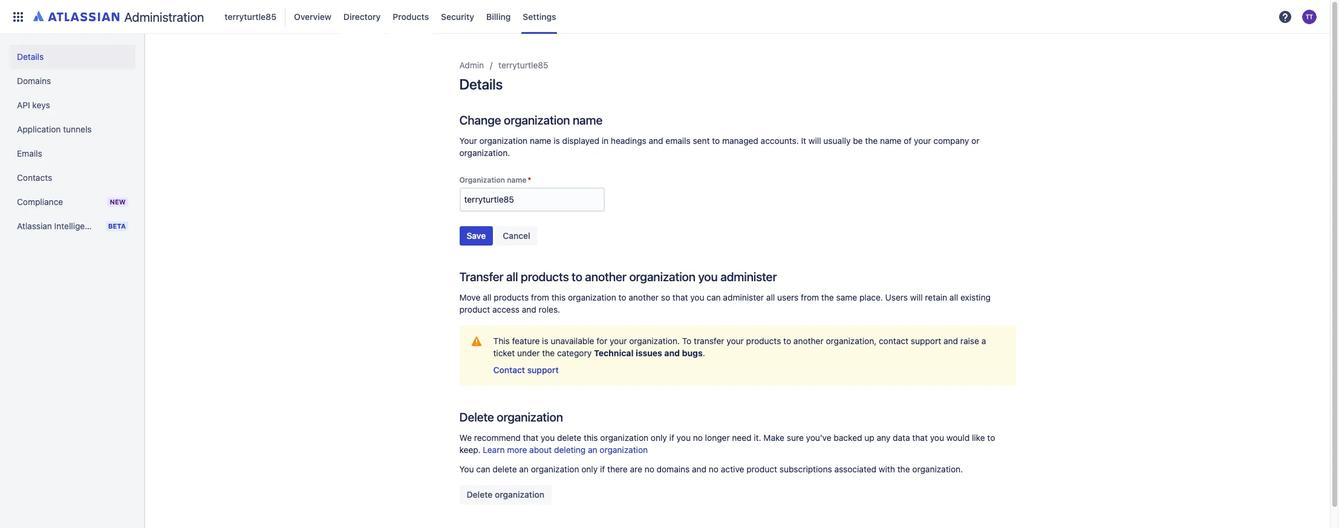 Task type: vqa. For each thing, say whether or not it's contained in the screenshot.
first nelsonb.atlassian.net from the bottom of the page
no



Task type: locate. For each thing, give the bounding box(es) containing it.
0 vertical spatial product
[[460, 304, 490, 315]]

organization. down would
[[913, 464, 964, 474]]

no left active
[[709, 464, 719, 474]]

keep.
[[460, 445, 481, 455]]

your inside your organization name is displayed in headings and emails sent to managed accounts. it will usually be the name of your company or organization.
[[914, 136, 932, 146]]

the left same
[[822, 292, 834, 303]]

that inside move all products from this organization to another so that you can administer all users from the same place. users will retain all existing product access and roles.
[[673, 292, 688, 303]]

0 vertical spatial delete
[[557, 433, 582, 443]]

contacts link
[[10, 166, 136, 190]]

application
[[17, 124, 61, 134]]

an
[[588, 445, 598, 455], [519, 464, 529, 474]]

atlassian intelligence
[[17, 221, 99, 231]]

to inside the this feature is unavailable for your organization. to transfer your products to another organization, contact support and raise a ticket under the category
[[784, 336, 792, 346]]

from right users
[[801, 292, 820, 303]]

keys
[[32, 100, 50, 110]]

settings
[[523, 11, 556, 21]]

0 horizontal spatial support
[[528, 365, 559, 375]]

your right of
[[914, 136, 932, 146]]

organization. down your at the top left
[[460, 148, 510, 158]]

will inside move all products from this organization to another so that you can administer all users from the same place. users will retain all existing product access and roles.
[[911, 292, 923, 303]]

transfer
[[460, 270, 504, 284]]

1 vertical spatial organization.
[[630, 336, 680, 346]]

1 horizontal spatial only
[[651, 433, 667, 443]]

0 horizontal spatial delete
[[493, 464, 517, 474]]

0 vertical spatial delete organization
[[460, 410, 563, 424]]

data
[[893, 433, 911, 443]]

1 horizontal spatial support
[[911, 336, 942, 346]]

you've
[[806, 433, 832, 443]]

2 vertical spatial organization.
[[913, 464, 964, 474]]

1 horizontal spatial that
[[673, 292, 688, 303]]

0 vertical spatial can
[[707, 292, 721, 303]]

your up technical
[[610, 336, 627, 346]]

organization. inside the this feature is unavailable for your organization. to transfer your products to another organization, contact support and raise a ticket under the category
[[630, 336, 680, 346]]

1 horizontal spatial no
[[693, 433, 703, 443]]

overview link
[[291, 7, 335, 26]]

that up the 'about'
[[523, 433, 539, 443]]

contact
[[494, 365, 525, 375]]

to inside your organization name is displayed in headings and emails sent to managed accounts. it will usually be the name of your company or organization.
[[712, 136, 720, 146]]

1 horizontal spatial terryturtle85
[[499, 60, 549, 70]]

all right transfer
[[507, 270, 518, 284]]

0 horizontal spatial this
[[552, 292, 566, 303]]

to inside move all products from this organization to another so that you can administer all users from the same place. users will retain all existing product access and roles.
[[619, 292, 627, 303]]

all left users
[[767, 292, 775, 303]]

details
[[17, 51, 44, 62], [460, 76, 503, 93]]

all right retain
[[950, 292, 959, 303]]

0 horizontal spatial will
[[809, 136, 822, 146]]

0 vertical spatial another
[[585, 270, 627, 284]]

only up domains
[[651, 433, 667, 443]]

1 vertical spatial product
[[747, 464, 778, 474]]

2 horizontal spatial your
[[914, 136, 932, 146]]

technical
[[594, 348, 634, 358]]

1 vertical spatial another
[[629, 292, 659, 303]]

0 vertical spatial support
[[911, 336, 942, 346]]

1 horizontal spatial terryturtle85 link
[[499, 58, 549, 73]]

if up domains
[[670, 433, 675, 443]]

you right 'so'
[[691, 292, 705, 303]]

managed
[[723, 136, 759, 146]]

we recommend that you delete this organization only if you no longer need it. make sure you've backed up any data that you would like to keep.
[[460, 433, 996, 455]]

1 horizontal spatial an
[[588, 445, 598, 455]]

compliance
[[17, 197, 63, 207]]

0 horizontal spatial no
[[645, 464, 655, 474]]

with
[[879, 464, 896, 474]]

0 vertical spatial only
[[651, 433, 667, 443]]

0 horizontal spatial your
[[610, 336, 627, 346]]

this up "roles."
[[552, 292, 566, 303]]

you inside move all products from this organization to another so that you can administer all users from the same place. users will retain all existing product access and roles.
[[691, 292, 705, 303]]

make
[[764, 433, 785, 443]]

another inside the this feature is unavailable for your organization. to transfer your products to another organization, contact support and raise a ticket under the category
[[794, 336, 824, 346]]

is left displayed
[[554, 136, 560, 146]]

products up "roles."
[[521, 270, 569, 284]]

0 horizontal spatial only
[[582, 464, 598, 474]]

0 vertical spatial terryturtle85
[[225, 11, 277, 21]]

this feature is unavailable for your organization. to transfer your products to another organization, contact support and raise a ticket under the category
[[494, 336, 987, 358]]

support
[[911, 336, 942, 346], [528, 365, 559, 375]]

0 vertical spatial if
[[670, 433, 675, 443]]

or
[[972, 136, 980, 146]]

1 horizontal spatial from
[[801, 292, 820, 303]]

delete down learn
[[493, 464, 517, 474]]

users
[[886, 292, 908, 303]]

intelligence
[[54, 221, 99, 231]]

and left raise
[[944, 336, 959, 346]]

will right it
[[809, 136, 822, 146]]

are
[[630, 464, 643, 474]]

from up "roles."
[[531, 292, 549, 303]]

terryturtle85
[[225, 11, 277, 21], [499, 60, 549, 70]]

0 vertical spatial an
[[588, 445, 598, 455]]

company
[[934, 136, 970, 146]]

cancel button
[[496, 226, 538, 246]]

1 horizontal spatial if
[[670, 433, 675, 443]]

an right deleting
[[588, 445, 598, 455]]

support right the contact
[[911, 336, 942, 346]]

the right under
[[542, 348, 555, 358]]

1 vertical spatial will
[[911, 292, 923, 303]]

will
[[809, 136, 822, 146], [911, 292, 923, 303]]

product right active
[[747, 464, 778, 474]]

backed
[[834, 433, 863, 443]]

1 horizontal spatial will
[[911, 292, 923, 303]]

None field
[[461, 189, 604, 211]]

admin link
[[460, 58, 484, 73]]

products down users
[[747, 336, 782, 346]]

support inside the this feature is unavailable for your organization. to transfer your products to another organization, contact support and raise a ticket under the category
[[911, 336, 942, 346]]

*
[[528, 176, 531, 185]]

delete organization
[[460, 410, 563, 424], [467, 490, 545, 500]]

products link
[[389, 7, 433, 26]]

delete organization up recommend
[[460, 410, 563, 424]]

if inside we recommend that you delete this organization only if you no longer need it. make sure you've backed up any data that you would like to keep.
[[670, 433, 675, 443]]

delete up the "we"
[[460, 410, 494, 424]]

1 horizontal spatial delete
[[557, 433, 582, 443]]

details up domains
[[17, 51, 44, 62]]

1 vertical spatial if
[[600, 464, 605, 474]]

api keys
[[17, 100, 50, 110]]

details down admin link
[[460, 76, 503, 93]]

products inside the this feature is unavailable for your organization. to transfer your products to another organization, contact support and raise a ticket under the category
[[747, 336, 782, 346]]

more
[[507, 445, 527, 455]]

products inside move all products from this organization to another so that you can administer all users from the same place. users will retain all existing product access and roles.
[[494, 292, 529, 303]]

delete down you
[[467, 490, 493, 500]]

an down more
[[519, 464, 529, 474]]

another inside move all products from this organization to another so that you can administer all users from the same place. users will retain all existing product access and roles.
[[629, 292, 659, 303]]

directory
[[344, 11, 381, 21]]

administration banner
[[0, 0, 1331, 34]]

you up the 'about'
[[541, 433, 555, 443]]

1 vertical spatial support
[[528, 365, 559, 375]]

delete
[[460, 410, 494, 424], [467, 490, 493, 500]]

2 vertical spatial another
[[794, 336, 824, 346]]

delete organization down more
[[467, 490, 545, 500]]

1 vertical spatial products
[[494, 292, 529, 303]]

products for from
[[494, 292, 529, 303]]

to
[[683, 336, 692, 346]]

0 horizontal spatial terryturtle85 link
[[221, 7, 280, 26]]

2 horizontal spatial another
[[794, 336, 824, 346]]

the right be
[[866, 136, 878, 146]]

this inside move all products from this organization to another so that you can administer all users from the same place. users will retain all existing product access and roles.
[[552, 292, 566, 303]]

0 horizontal spatial can
[[476, 464, 491, 474]]

1 vertical spatial delete
[[467, 490, 493, 500]]

if
[[670, 433, 675, 443], [600, 464, 605, 474]]

1 vertical spatial is
[[542, 336, 549, 346]]

from
[[531, 292, 549, 303], [801, 292, 820, 303]]

atlassian image
[[33, 8, 120, 23], [33, 8, 120, 23]]

0 horizontal spatial that
[[523, 433, 539, 443]]

1 horizontal spatial is
[[554, 136, 560, 146]]

1 vertical spatial an
[[519, 464, 529, 474]]

to
[[712, 136, 720, 146], [572, 270, 583, 284], [619, 292, 627, 303], [784, 336, 792, 346], [988, 433, 996, 443]]

0 vertical spatial details
[[17, 51, 44, 62]]

and left the emails
[[649, 136, 664, 146]]

will left retain
[[911, 292, 923, 303]]

0 vertical spatial will
[[809, 136, 822, 146]]

all right move
[[483, 292, 492, 303]]

0 horizontal spatial if
[[600, 464, 605, 474]]

contact support link
[[494, 364, 559, 376]]

this inside we recommend that you delete this organization only if you no longer need it. make sure you've backed up any data that you would like to keep.
[[584, 433, 598, 443]]

overview
[[294, 11, 332, 21]]

longer
[[705, 433, 730, 443]]

0 horizontal spatial organization.
[[460, 148, 510, 158]]

contacts
[[17, 172, 52, 183]]

can
[[707, 292, 721, 303], [476, 464, 491, 474]]

1 vertical spatial details
[[460, 76, 503, 93]]

your right the "transfer"
[[727, 336, 744, 346]]

organization inside delete organization button
[[495, 490, 545, 500]]

1 horizontal spatial organization.
[[630, 336, 680, 346]]

delete
[[557, 433, 582, 443], [493, 464, 517, 474]]

no left longer
[[693, 433, 703, 443]]

ticket
[[494, 348, 515, 358]]

2 horizontal spatial organization.
[[913, 464, 964, 474]]

0 horizontal spatial product
[[460, 304, 490, 315]]

and inside move all products from this organization to another so that you can administer all users from the same place. users will retain all existing product access and roles.
[[522, 304, 537, 315]]

save
[[467, 231, 486, 241]]

learn
[[483, 445, 505, 455]]

administer left users
[[723, 292, 764, 303]]

organization. inside your organization name is displayed in headings and emails sent to managed accounts. it will usually be the name of your company or organization.
[[460, 148, 510, 158]]

2 vertical spatial products
[[747, 336, 782, 346]]

0 vertical spatial this
[[552, 292, 566, 303]]

administer up move all products from this organization to another so that you can administer all users from the same place. users will retain all existing product access and roles.
[[721, 270, 777, 284]]

terryturtle85 link
[[221, 7, 280, 26], [499, 58, 549, 73]]

only
[[651, 433, 667, 443], [582, 464, 598, 474]]

1 vertical spatial this
[[584, 433, 598, 443]]

name up displayed
[[573, 113, 603, 127]]

you left would
[[931, 433, 945, 443]]

that right 'so'
[[673, 292, 688, 303]]

1 from from the left
[[531, 292, 549, 303]]

can inside move all products from this organization to another so that you can administer all users from the same place. users will retain all existing product access and roles.
[[707, 292, 721, 303]]

there
[[608, 464, 628, 474]]

1 horizontal spatial product
[[747, 464, 778, 474]]

headings
[[611, 136, 647, 146]]

if left there
[[600, 464, 605, 474]]

can right you
[[476, 464, 491, 474]]

product down move
[[460, 304, 490, 315]]

you
[[460, 464, 474, 474]]

organization. up technical issues and bugs .
[[630, 336, 680, 346]]

no right are
[[645, 464, 655, 474]]

can up the "transfer"
[[707, 292, 721, 303]]

and left "roles."
[[522, 304, 537, 315]]

delete inside we recommend that you delete this organization only if you no longer need it. make sure you've backed up any data that you would like to keep.
[[557, 433, 582, 443]]

product
[[460, 304, 490, 315], [747, 464, 778, 474]]

1 horizontal spatial this
[[584, 433, 598, 443]]

support down under
[[528, 365, 559, 375]]

0 horizontal spatial terryturtle85
[[225, 11, 277, 21]]

settings link
[[519, 7, 560, 26]]

0 horizontal spatial details
[[17, 51, 44, 62]]

0 vertical spatial organization.
[[460, 148, 510, 158]]

products up access in the left of the page
[[494, 292, 529, 303]]

.
[[703, 348, 706, 358]]

products
[[393, 11, 429, 21]]

delete up deleting
[[557, 433, 582, 443]]

0 horizontal spatial from
[[531, 292, 549, 303]]

delete organization button
[[460, 485, 552, 505]]

0 vertical spatial products
[[521, 270, 569, 284]]

1 vertical spatial administer
[[723, 292, 764, 303]]

you up move all products from this organization to another so that you can administer all users from the same place. users will retain all existing product access and roles.
[[699, 270, 718, 284]]

is inside your organization name is displayed in headings and emails sent to managed accounts. it will usually be the name of your company or organization.
[[554, 136, 560, 146]]

administer
[[721, 270, 777, 284], [723, 292, 764, 303]]

0 vertical spatial is
[[554, 136, 560, 146]]

only down deleting
[[582, 464, 598, 474]]

you
[[699, 270, 718, 284], [691, 292, 705, 303], [541, 433, 555, 443], [677, 433, 691, 443], [931, 433, 945, 443]]

1 horizontal spatial another
[[629, 292, 659, 303]]

name left * at the left top of the page
[[507, 176, 527, 185]]

1 horizontal spatial can
[[707, 292, 721, 303]]

no inside we recommend that you delete this organization only if you no longer need it. make sure you've backed up any data that you would like to keep.
[[693, 433, 703, 443]]

1 vertical spatial can
[[476, 464, 491, 474]]

1 vertical spatial only
[[582, 464, 598, 474]]

and right domains
[[692, 464, 707, 474]]

that right data
[[913, 433, 928, 443]]

save button
[[460, 226, 493, 246]]

name
[[573, 113, 603, 127], [530, 136, 552, 146], [881, 136, 902, 146], [507, 176, 527, 185]]

organization
[[504, 113, 570, 127], [480, 136, 528, 146], [630, 270, 696, 284], [568, 292, 617, 303], [497, 410, 563, 424], [601, 433, 649, 443], [600, 445, 648, 455], [531, 464, 579, 474], [495, 490, 545, 500]]

this up deleting
[[584, 433, 598, 443]]

is right feature
[[542, 336, 549, 346]]

1 vertical spatial delete organization
[[467, 490, 545, 500]]

0 horizontal spatial is
[[542, 336, 549, 346]]



Task type: describe. For each thing, give the bounding box(es) containing it.
details link
[[10, 45, 136, 69]]

category
[[557, 348, 592, 358]]

for
[[597, 336, 608, 346]]

support inside contact support link
[[528, 365, 559, 375]]

emails
[[666, 136, 691, 146]]

appswitcher icon image
[[11, 9, 25, 24]]

be
[[853, 136, 863, 146]]

directory link
[[340, 7, 385, 26]]

tunnels
[[63, 124, 92, 134]]

will inside your organization name is displayed in headings and emails sent to managed accounts. it will usually be the name of your company or organization.
[[809, 136, 822, 146]]

application tunnels
[[17, 124, 92, 134]]

learn more about deleting an organization
[[483, 445, 648, 455]]

organization inside we recommend that you delete this organization only if you no longer need it. make sure you've backed up any data that you would like to keep.
[[601, 433, 649, 443]]

terryturtle85 inside global navigation element
[[225, 11, 277, 21]]

emails
[[17, 148, 42, 159]]

to inside we recommend that you delete this organization only if you no longer need it. make sure you've backed up any data that you would like to keep.
[[988, 433, 996, 443]]

emails link
[[10, 142, 136, 166]]

your organization name is displayed in headings and emails sent to managed accounts. it will usually be the name of your company or organization.
[[460, 136, 980, 158]]

delete organization inside delete organization button
[[467, 490, 545, 500]]

admin
[[460, 60, 484, 70]]

the inside move all products from this organization to another so that you can administer all users from the same place. users will retain all existing product access and roles.
[[822, 292, 834, 303]]

domains
[[17, 76, 51, 86]]

usually
[[824, 136, 851, 146]]

move all products from this organization to another so that you can administer all users from the same place. users will retain all existing product access and roles.
[[460, 292, 991, 315]]

deleting
[[554, 445, 586, 455]]

so
[[661, 292, 671, 303]]

access
[[493, 304, 520, 315]]

your
[[460, 136, 477, 146]]

subscriptions
[[780, 464, 833, 474]]

cancel
[[503, 231, 531, 241]]

organization
[[460, 176, 505, 185]]

new
[[110, 198, 126, 206]]

retain
[[926, 292, 948, 303]]

1 vertical spatial terryturtle85
[[499, 60, 549, 70]]

raise
[[961, 336, 980, 346]]

2 from from the left
[[801, 292, 820, 303]]

help icon image
[[1279, 9, 1293, 24]]

and inside the this feature is unavailable for your organization. to transfer your products to another organization, contact support and raise a ticket under the category
[[944, 336, 959, 346]]

organization inside your organization name is displayed in headings and emails sent to managed accounts. it will usually be the name of your company or organization.
[[480, 136, 528, 146]]

learn more about deleting an organization link
[[483, 445, 648, 455]]

billing
[[487, 11, 511, 21]]

transfer
[[694, 336, 725, 346]]

under
[[517, 348, 540, 358]]

administration
[[124, 9, 204, 24]]

it
[[802, 136, 807, 146]]

about
[[530, 445, 552, 455]]

0 vertical spatial terryturtle85 link
[[221, 7, 280, 26]]

product inside move all products from this organization to another so that you can administer all users from the same place. users will retain all existing product access and roles.
[[460, 304, 490, 315]]

and inside your organization name is displayed in headings and emails sent to managed accounts. it will usually be the name of your company or organization.
[[649, 136, 664, 146]]

associated
[[835, 464, 877, 474]]

name left of
[[881, 136, 902, 146]]

feature
[[512, 336, 540, 346]]

0 horizontal spatial another
[[585, 270, 627, 284]]

technical issues and bugs .
[[594, 348, 706, 358]]

security
[[441, 11, 475, 21]]

organization inside move all products from this organization to another so that you can administer all users from the same place. users will retain all existing product access and roles.
[[568, 292, 617, 303]]

1 horizontal spatial details
[[460, 76, 503, 93]]

sent
[[693, 136, 710, 146]]

same
[[837, 292, 858, 303]]

and left "bugs"
[[665, 348, 680, 358]]

of
[[904, 136, 912, 146]]

unavailable
[[551, 336, 595, 346]]

billing link
[[483, 7, 515, 26]]

recommend
[[474, 433, 521, 443]]

products for to
[[521, 270, 569, 284]]

domains link
[[10, 69, 136, 93]]

name down change organization name
[[530, 136, 552, 146]]

we
[[460, 433, 472, 443]]

up
[[865, 433, 875, 443]]

users
[[778, 292, 799, 303]]

1 horizontal spatial your
[[727, 336, 744, 346]]

the right with
[[898, 464, 911, 474]]

the inside the this feature is unavailable for your organization. to transfer your products to another organization, contact support and raise a ticket under the category
[[542, 348, 555, 358]]

a
[[982, 336, 987, 346]]

global navigation element
[[7, 0, 1275, 34]]

0 vertical spatial delete
[[460, 410, 494, 424]]

would
[[947, 433, 970, 443]]

accounts.
[[761, 136, 799, 146]]

details inside 'link'
[[17, 51, 44, 62]]

2 horizontal spatial that
[[913, 433, 928, 443]]

displayed
[[563, 136, 600, 146]]

bugs
[[682, 348, 703, 358]]

toggle navigation image
[[133, 48, 160, 73]]

1 vertical spatial delete
[[493, 464, 517, 474]]

existing
[[961, 292, 991, 303]]

contact
[[879, 336, 909, 346]]

api keys link
[[10, 93, 136, 117]]

active
[[721, 464, 745, 474]]

need
[[733, 433, 752, 443]]

0 horizontal spatial an
[[519, 464, 529, 474]]

1 vertical spatial terryturtle85 link
[[499, 58, 549, 73]]

security link
[[438, 7, 478, 26]]

administer inside move all products from this organization to another so that you can administer all users from the same place. users will retain all existing product access and roles.
[[723, 292, 764, 303]]

you up domains
[[677, 433, 691, 443]]

only inside we recommend that you delete this organization only if you no longer need it. make sure you've backed up any data that you would like to keep.
[[651, 433, 667, 443]]

the inside your organization name is displayed in headings and emails sent to managed accounts. it will usually be the name of your company or organization.
[[866, 136, 878, 146]]

0 vertical spatial administer
[[721, 270, 777, 284]]

delete inside button
[[467, 490, 493, 500]]

account image
[[1303, 9, 1318, 24]]

domains
[[657, 464, 690, 474]]

application tunnels link
[[10, 117, 136, 142]]

contact support
[[494, 365, 559, 375]]

atlassian
[[17, 221, 52, 231]]

place.
[[860, 292, 884, 303]]

any
[[877, 433, 891, 443]]

it.
[[754, 433, 762, 443]]

transfer all products to another organization you administer
[[460, 270, 777, 284]]

2 horizontal spatial no
[[709, 464, 719, 474]]

you can delete an organization only if there are no domains and no active product subscriptions associated with the organization.
[[460, 464, 964, 474]]

administration link
[[29, 7, 209, 26]]

is inside the this feature is unavailable for your organization. to transfer your products to another organization, contact support and raise a ticket under the category
[[542, 336, 549, 346]]

change organization name
[[460, 113, 603, 127]]



